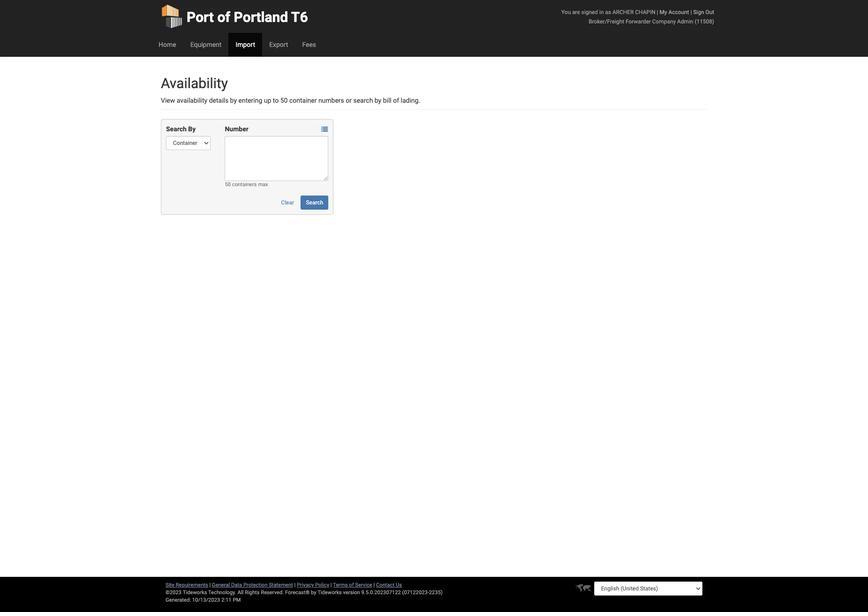 Task type: locate. For each thing, give the bounding box(es) containing it.
by right details at the top left of page
[[230, 97, 237, 104]]

fees button
[[295, 33, 323, 56]]

tideworks
[[318, 590, 342, 596]]

clear button
[[276, 196, 299, 210]]

1 horizontal spatial by
[[311, 590, 317, 596]]

1 vertical spatial search
[[306, 199, 324, 206]]

requirements
[[176, 582, 208, 589]]

statement
[[269, 582, 293, 589]]

terms
[[333, 582, 348, 589]]

Number text field
[[225, 136, 329, 181]]

numbers
[[319, 97, 344, 104]]

1 horizontal spatial of
[[349, 582, 354, 589]]

0 vertical spatial of
[[217, 9, 230, 25]]

pm
[[233, 597, 241, 604]]

search by
[[166, 125, 196, 133]]

50
[[281, 97, 288, 104], [225, 182, 231, 188]]

clear
[[281, 199, 294, 206]]

search
[[166, 125, 187, 133], [306, 199, 324, 206]]

forecast®
[[285, 590, 310, 596]]

number
[[225, 125, 249, 133]]

in
[[600, 9, 604, 15]]

to
[[273, 97, 279, 104]]

50 right to
[[281, 97, 288, 104]]

2 vertical spatial of
[[349, 582, 354, 589]]

by
[[230, 97, 237, 104], [375, 97, 382, 104], [311, 590, 317, 596]]

general data protection statement link
[[212, 582, 293, 589]]

all
[[238, 590, 244, 596]]

you
[[562, 9, 571, 15]]

of up version
[[349, 582, 354, 589]]

| left my
[[657, 9, 659, 15]]

1 horizontal spatial 50
[[281, 97, 288, 104]]

t6
[[291, 9, 308, 25]]

50 containers max
[[225, 182, 268, 188]]

home
[[159, 41, 176, 48]]

site requirements | general data protection statement | privacy policy | terms of service | contact us ©2023 tideworks technology. all rights reserved. forecast® by tideworks version 9.5.0.202307122 (07122023-2235) generated: 10/13/2023 2:11 pm
[[166, 582, 443, 604]]

| up tideworks
[[331, 582, 332, 589]]

1 horizontal spatial search
[[306, 199, 324, 206]]

search button
[[301, 196, 329, 210]]

search left by
[[166, 125, 187, 133]]

equipment button
[[183, 33, 229, 56]]

reserved.
[[261, 590, 284, 596]]

by down privacy policy link
[[311, 590, 317, 596]]

(07122023-
[[402, 590, 429, 596]]

archer
[[613, 9, 634, 15]]

contact us link
[[376, 582, 402, 589]]

fees
[[302, 41, 316, 48]]

account
[[669, 9, 690, 15]]

50 left containers
[[225, 182, 231, 188]]

search
[[354, 97, 373, 104]]

0 vertical spatial search
[[166, 125, 187, 133]]

details
[[209, 97, 229, 104]]

broker/freight
[[589, 18, 625, 25]]

|
[[657, 9, 659, 15], [691, 9, 692, 15], [210, 582, 211, 589], [295, 582, 296, 589], [331, 582, 332, 589], [374, 582, 375, 589]]

chapin
[[636, 9, 656, 15]]

of right port on the left top
[[217, 9, 230, 25]]

search for search
[[306, 199, 324, 206]]

0 horizontal spatial search
[[166, 125, 187, 133]]

import
[[236, 41, 255, 48]]

my account link
[[660, 9, 690, 15]]

entering
[[239, 97, 263, 104]]

by
[[188, 125, 196, 133]]

my
[[660, 9, 668, 15]]

show list image
[[322, 126, 328, 133]]

import button
[[229, 33, 262, 56]]

2 horizontal spatial of
[[393, 97, 399, 104]]

(11508)
[[695, 18, 715, 25]]

1 vertical spatial 50
[[225, 182, 231, 188]]

of right bill
[[393, 97, 399, 104]]

2:11
[[222, 597, 232, 604]]

of
[[217, 9, 230, 25], [393, 97, 399, 104], [349, 582, 354, 589]]

site
[[166, 582, 175, 589]]

0 horizontal spatial of
[[217, 9, 230, 25]]

search inside button
[[306, 199, 324, 206]]

by left bill
[[375, 97, 382, 104]]

search right clear
[[306, 199, 324, 206]]

as
[[606, 9, 612, 15]]

version
[[343, 590, 360, 596]]

service
[[355, 582, 373, 589]]

generated:
[[166, 597, 191, 604]]

bill
[[383, 97, 392, 104]]

0 horizontal spatial 50
[[225, 182, 231, 188]]



Task type: describe. For each thing, give the bounding box(es) containing it.
technology.
[[208, 590, 236, 596]]

contact
[[376, 582, 395, 589]]

you are signed in as archer chapin | my account | sign out broker/freight forwarder company admin (11508)
[[562, 9, 715, 25]]

| left sign
[[691, 9, 692, 15]]

sign
[[694, 9, 705, 15]]

max
[[258, 182, 268, 188]]

| left general
[[210, 582, 211, 589]]

data
[[231, 582, 242, 589]]

2 horizontal spatial by
[[375, 97, 382, 104]]

home button
[[152, 33, 183, 56]]

| up forecast®
[[295, 582, 296, 589]]

admin
[[678, 18, 694, 25]]

view
[[161, 97, 175, 104]]

signed
[[582, 9, 598, 15]]

portland
[[234, 9, 288, 25]]

0 horizontal spatial by
[[230, 97, 237, 104]]

10/13/2023
[[192, 597, 220, 604]]

forwarder
[[626, 18, 651, 25]]

export button
[[262, 33, 295, 56]]

site requirements link
[[166, 582, 208, 589]]

availability
[[177, 97, 208, 104]]

sign out link
[[694, 9, 715, 15]]

export
[[269, 41, 288, 48]]

privacy
[[297, 582, 314, 589]]

or
[[346, 97, 352, 104]]

port of portland t6
[[187, 9, 308, 25]]

search for search by
[[166, 125, 187, 133]]

view availability details by entering up to 50 container numbers or search by bill of lading.
[[161, 97, 421, 104]]

port of portland t6 link
[[161, 0, 308, 33]]

availability
[[161, 75, 228, 92]]

us
[[396, 582, 402, 589]]

lading.
[[401, 97, 421, 104]]

1 vertical spatial of
[[393, 97, 399, 104]]

port
[[187, 9, 214, 25]]

are
[[573, 9, 580, 15]]

©2023 tideworks
[[166, 590, 207, 596]]

| up 9.5.0.202307122
[[374, 582, 375, 589]]

rights
[[245, 590, 260, 596]]

general
[[212, 582, 230, 589]]

equipment
[[190, 41, 222, 48]]

up
[[264, 97, 271, 104]]

out
[[706, 9, 715, 15]]

2235)
[[429, 590, 443, 596]]

containers
[[232, 182, 257, 188]]

0 vertical spatial 50
[[281, 97, 288, 104]]

of inside site requirements | general data protection statement | privacy policy | terms of service | contact us ©2023 tideworks technology. all rights reserved. forecast® by tideworks version 9.5.0.202307122 (07122023-2235) generated: 10/13/2023 2:11 pm
[[349, 582, 354, 589]]

by inside site requirements | general data protection statement | privacy policy | terms of service | contact us ©2023 tideworks technology. all rights reserved. forecast® by tideworks version 9.5.0.202307122 (07122023-2235) generated: 10/13/2023 2:11 pm
[[311, 590, 317, 596]]

company
[[653, 18, 676, 25]]

privacy policy link
[[297, 582, 329, 589]]

terms of service link
[[333, 582, 373, 589]]

policy
[[315, 582, 329, 589]]

container
[[290, 97, 317, 104]]

9.5.0.202307122
[[362, 590, 401, 596]]

protection
[[244, 582, 268, 589]]



Task type: vqa. For each thing, say whether or not it's contained in the screenshot.
password?
no



